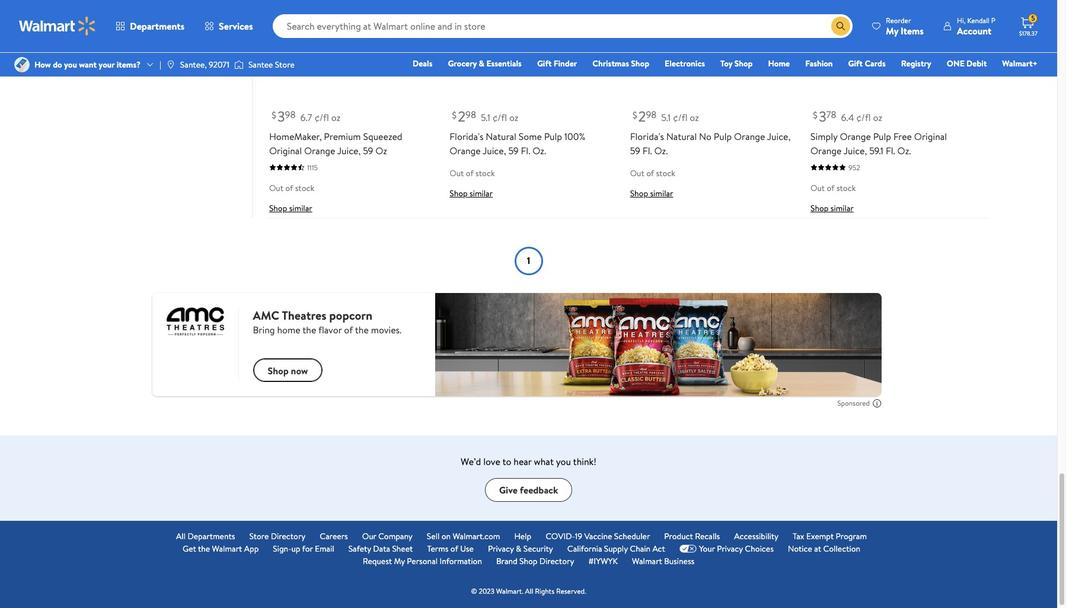 Task type: locate. For each thing, give the bounding box(es) containing it.
¢/fl down essentials
[[493, 111, 507, 124]]

3 inside $ 3 78 6.4 ¢/fl oz simply orange pulp free original orange juice, 59.1 fl. oz.
[[819, 106, 827, 126]]

how
[[34, 59, 51, 71]]

oz inside $ 2 98 5.1 ¢/fl oz florida's natural some pulp 100% orange juice, 59 fl. oz.
[[510, 111, 519, 124]]

privacy
[[488, 543, 514, 555], [718, 543, 744, 555]]

2 inside "$ 2 98 5.1 ¢/fl oz florida's natural no pulp orange juice, 59 fl. oz."
[[639, 106, 646, 126]]

sign-
[[273, 543, 292, 555]]

 image
[[14, 57, 30, 72], [166, 60, 176, 69]]

help link
[[515, 530, 532, 543]]

 image for santee, 92071
[[166, 60, 176, 69]]

sponsored
[[838, 398, 871, 408]]

oz inside $ 3 78 6.4 ¢/fl oz simply orange pulp free original orange juice, 59.1 fl. oz.
[[874, 111, 883, 124]]

1 horizontal spatial original
[[915, 130, 948, 143]]

1 vertical spatial store
[[249, 530, 269, 542]]

tax
[[793, 530, 805, 542]]

0 horizontal spatial  image
[[14, 57, 30, 72]]

1 oz from the left
[[332, 111, 341, 124]]

walmart down chain
[[633, 555, 663, 567]]

1 2 from the left
[[458, 106, 466, 126]]

how do you want your items?
[[34, 59, 141, 71]]

departments inside all departments link
[[188, 530, 235, 542]]

departments button
[[106, 12, 195, 40]]

original right free on the top of the page
[[915, 130, 948, 143]]

walmart inside 'walmart business' link
[[633, 555, 663, 567]]

my down sheet
[[394, 555, 405, 567]]

1 florida's from the left
[[450, 130, 484, 143]]

scheduler
[[615, 530, 651, 542]]

2 horizontal spatial 59
[[631, 144, 641, 157]]

shop
[[632, 58, 650, 69], [735, 58, 753, 69], [450, 187, 468, 199], [631, 187, 649, 199], [269, 202, 287, 214], [811, 202, 829, 214], [520, 555, 538, 567]]

oz for $ 2 98 5.1 ¢/fl oz florida's natural no pulp orange juice, 59 fl. oz.
[[690, 111, 700, 124]]

0 vertical spatial my
[[887, 24, 899, 37]]

christmas shop link
[[588, 57, 655, 70]]

1 horizontal spatial oz.
[[655, 144, 668, 157]]

privacy right your
[[718, 543, 744, 555]]

3 up simply
[[819, 106, 827, 126]]

$ 2 98 5.1 ¢/fl oz florida's natural some pulp 100% orange juice, 59 fl. oz.
[[450, 106, 586, 157]]

3 up homemaker,
[[278, 106, 285, 126]]

952
[[849, 162, 861, 173]]

you right what
[[556, 455, 571, 468]]

1 horizontal spatial &
[[516, 543, 522, 555]]

directory
[[271, 530, 306, 542], [540, 555, 575, 567]]

1 vertical spatial you
[[556, 455, 571, 468]]

2 pulp from the left
[[714, 130, 732, 143]]

pulp for $ 2 98 5.1 ¢/fl oz florida's natural some pulp 100% orange juice, 59 fl. oz.
[[545, 130, 563, 143]]

0 horizontal spatial you
[[64, 59, 77, 71]]

0 horizontal spatial oz.
[[533, 144, 547, 157]]

2 $ from the left
[[452, 109, 457, 122]]

christmas
[[593, 58, 630, 69]]

& right grocery
[[479, 58, 485, 69]]

florida's
[[450, 130, 484, 143], [631, 130, 665, 143]]

oz inside "$ 2 98 5.1 ¢/fl oz florida's natural no pulp orange juice, 59 fl. oz."
[[690, 111, 700, 124]]

1 privacy from the left
[[488, 543, 514, 555]]

fl. for 2
[[521, 144, 531, 157]]

1 vertical spatial walmart
[[633, 555, 663, 567]]

0 vertical spatial all
[[176, 530, 186, 542]]

2 down christmas shop link
[[639, 106, 646, 126]]

reorder
[[887, 15, 912, 25]]

59
[[363, 144, 374, 157], [509, 144, 519, 157], [631, 144, 641, 157]]

98 inside $ 2 98 5.1 ¢/fl oz florida's natural some pulp 100% orange juice, 59 fl. oz.
[[466, 108, 476, 121]]

2 horizontal spatial 98
[[646, 108, 657, 121]]

similar for simply orange pulp free original orange juice, 59.1 fl. oz.
[[831, 202, 854, 214]]

departments up the |
[[130, 20, 185, 33]]

0 horizontal spatial my
[[394, 555, 405, 567]]

product
[[665, 530, 694, 542]]

1 horizontal spatial 98
[[466, 108, 476, 121]]

all up get
[[176, 530, 186, 542]]

¢/fl
[[315, 111, 329, 124], [493, 111, 507, 124], [674, 111, 688, 124], [857, 111, 872, 124]]

request my personal information link
[[363, 555, 482, 568]]

my left the items
[[887, 24, 899, 37]]

4 ¢/fl from the left
[[857, 111, 872, 124]]

fashion
[[806, 58, 833, 69]]

 image left how
[[14, 57, 30, 72]]

shop similar for florida's natural some pulp 100% orange juice, 59 fl. oz.
[[450, 187, 493, 199]]

store up app
[[249, 530, 269, 542]]

59 for 2
[[631, 144, 641, 157]]

1 vertical spatial my
[[394, 555, 405, 567]]

2 oz from the left
[[510, 111, 519, 124]]

¢/fl for $ 3 78 6.4 ¢/fl oz simply orange pulp free original orange juice, 59.1 fl. oz.
[[857, 111, 872, 124]]

5.1 for $ 2 98 5.1 ¢/fl oz florida's natural some pulp 100% orange juice, 59 fl. oz.
[[481, 111, 491, 124]]

natural inside $ 2 98 5.1 ¢/fl oz florida's natural some pulp 100% orange juice, 59 fl. oz.
[[486, 130, 517, 143]]

tax exempt program get the walmart app
[[183, 530, 868, 555]]

¢/fl inside $ 3 98 6.7 ¢/fl oz homemaker, premium squeezed original orange juice, 59 oz
[[315, 111, 329, 124]]

$ for $ 3 98 6.7 ¢/fl oz homemaker, premium squeezed original orange juice, 59 oz
[[272, 109, 276, 122]]

59 for 3
[[363, 144, 374, 157]]

0 horizontal spatial florida's
[[450, 130, 484, 143]]

1 horizontal spatial natural
[[667, 130, 697, 143]]

3 $ from the left
[[633, 109, 638, 122]]

2 5.1 from the left
[[662, 111, 671, 124]]

$ inside "$ 2 98 5.1 ¢/fl oz florida's natural no pulp orange juice, 59 fl. oz."
[[633, 109, 638, 122]]

0 vertical spatial store
[[275, 59, 295, 71]]

1 horizontal spatial departments
[[188, 530, 235, 542]]

0 vertical spatial departments
[[130, 20, 185, 33]]

fl. inside $ 2 98 5.1 ¢/fl oz florida's natural some pulp 100% orange juice, 59 fl. oz.
[[521, 144, 531, 157]]

1 horizontal spatial gift
[[849, 58, 863, 69]]

walmart
[[212, 543, 242, 555], [633, 555, 663, 567]]

0 horizontal spatial privacy
[[488, 543, 514, 555]]

100%
[[565, 130, 586, 143]]

1 horizontal spatial 59
[[509, 144, 519, 157]]

3 for $ 3 98 6.7 ¢/fl oz homemaker, premium squeezed original orange juice, 59 oz
[[278, 106, 285, 126]]

3 oz. from the left
[[898, 144, 912, 157]]

1 3 from the left
[[278, 106, 285, 126]]

gift left finder
[[538, 58, 552, 69]]

natural left no
[[667, 130, 697, 143]]

love
[[484, 455, 501, 468]]

natural for $ 2 98 5.1 ¢/fl oz florida's natural no pulp orange juice, 59 fl. oz.
[[667, 130, 697, 143]]

1 vertical spatial all
[[526, 586, 534, 596]]

pulp inside $ 2 98 5.1 ¢/fl oz florida's natural some pulp 100% orange juice, 59 fl. oz.
[[545, 130, 563, 143]]

2 down grocery
[[458, 106, 466, 126]]

oz. inside $ 3 78 6.4 ¢/fl oz simply orange pulp free original orange juice, 59.1 fl. oz.
[[898, 144, 912, 157]]

3 pulp from the left
[[874, 130, 892, 143]]

we'd
[[461, 455, 481, 468]]

1 horizontal spatial 5.1
[[662, 111, 671, 124]]

1 pulp from the left
[[545, 130, 563, 143]]

natural left some
[[486, 130, 517, 143]]

notice at collection request my personal information
[[363, 543, 861, 567]]

to
[[503, 455, 512, 468]]

1 vertical spatial &
[[516, 543, 522, 555]]

grocery & essentials
[[448, 58, 522, 69]]

2 natural from the left
[[667, 130, 697, 143]]

2 2 from the left
[[639, 106, 646, 126]]

$ up homemaker,
[[272, 109, 276, 122]]

pulp inside $ 3 78 6.4 ¢/fl oz simply orange pulp free original orange juice, 59.1 fl. oz.
[[874, 130, 892, 143]]

all left "rights"
[[526, 586, 534, 596]]

2 fl. from the left
[[643, 144, 653, 157]]

directory down security
[[540, 555, 575, 567]]

you right the do
[[64, 59, 77, 71]]

0 vertical spatial directory
[[271, 530, 306, 542]]

¢/fl inside $ 3 78 6.4 ¢/fl oz simply orange pulp free original orange juice, 59.1 fl. oz.
[[857, 111, 872, 124]]

& down help
[[516, 543, 522, 555]]

personal
[[407, 555, 438, 567]]

pulp inside "$ 2 98 5.1 ¢/fl oz florida's natural no pulp orange juice, 59 fl. oz."
[[714, 130, 732, 143]]

98
[[285, 108, 296, 121], [466, 108, 476, 121], [646, 108, 657, 121]]

1 horizontal spatial 2
[[639, 106, 646, 126]]

Walmart Site-Wide search field
[[273, 14, 853, 38]]

1 vertical spatial original
[[269, 144, 302, 157]]

natural
[[486, 130, 517, 143], [667, 130, 697, 143]]

oz down essentials
[[510, 111, 519, 124]]

shop similar button for simply orange pulp free original orange juice, 59.1 fl. oz.
[[811, 202, 854, 214]]

brand shop directory link
[[497, 555, 575, 568]]

2 inside $ 2 98 5.1 ¢/fl oz florida's natural some pulp 100% orange juice, 59 fl. oz.
[[458, 106, 466, 126]]

safety data sheet
[[349, 543, 413, 555]]

0 vertical spatial original
[[915, 130, 948, 143]]

$ 2 98 5.1 ¢/fl oz florida's natural no pulp orange juice, 59 fl. oz.
[[631, 106, 791, 157]]

give feedback button
[[485, 478, 573, 502]]

0 horizontal spatial &
[[479, 58, 485, 69]]

3 fl. from the left
[[886, 144, 896, 157]]

$
[[272, 109, 276, 122], [452, 109, 457, 122], [633, 109, 638, 122], [814, 109, 818, 122]]

walmart+
[[1003, 58, 1038, 69]]

5.1 down grocery & essentials
[[481, 111, 491, 124]]

0 horizontal spatial original
[[269, 144, 302, 157]]

privacy inside "link"
[[718, 543, 744, 555]]

0 horizontal spatial 2
[[458, 106, 466, 126]]

3 oz from the left
[[690, 111, 700, 124]]

pulp up 59.1
[[874, 130, 892, 143]]

3 98 from the left
[[646, 108, 657, 121]]

3 ¢/fl from the left
[[674, 111, 688, 124]]

items?
[[117, 59, 141, 71]]

0 horizontal spatial 59
[[363, 144, 374, 157]]

home
[[769, 58, 791, 69]]

©
[[471, 586, 477, 596]]

all departments
[[176, 530, 235, 542]]

1 horizontal spatial walmart
[[633, 555, 663, 567]]

stock
[[476, 167, 495, 179], [657, 167, 676, 179], [295, 182, 315, 194], [837, 182, 857, 194]]

1 horizontal spatial pulp
[[714, 130, 732, 143]]

fl. inside "$ 2 98 5.1 ¢/fl oz florida's natural no pulp orange juice, 59 fl. oz."
[[643, 144, 653, 157]]

notice
[[789, 543, 813, 555]]

0 horizontal spatial 5.1
[[481, 111, 491, 124]]

1 horizontal spatial you
[[556, 455, 571, 468]]

1 ¢/fl from the left
[[315, 111, 329, 124]]

 image for how do you want your items?
[[14, 57, 30, 72]]

think!
[[574, 455, 597, 468]]

original down homemaker,
[[269, 144, 302, 157]]

gift finder
[[538, 58, 578, 69]]

5.1 inside $ 2 98 5.1 ¢/fl oz florida's natural some pulp 100% orange juice, 59 fl. oz.
[[481, 111, 491, 124]]

0 horizontal spatial fl.
[[521, 144, 531, 157]]

orange inside $ 3 98 6.7 ¢/fl oz homemaker, premium squeezed original orange juice, 59 oz
[[304, 144, 336, 157]]

1 98 from the left
[[285, 108, 296, 121]]

our company
[[362, 530, 413, 542]]

$ down christmas shop link
[[633, 109, 638, 122]]

walmart business link
[[633, 555, 695, 568]]

1 horizontal spatial 3
[[819, 106, 827, 126]]

request
[[363, 555, 392, 567]]

98 for $ 2 98 5.1 ¢/fl oz florida's natural some pulp 100% orange juice, 59 fl. oz.
[[466, 108, 476, 121]]

walmart right the the
[[212, 543, 242, 555]]

clear search field text image
[[818, 21, 827, 31]]

1 $ from the left
[[272, 109, 276, 122]]

2 3 from the left
[[819, 106, 827, 126]]

2 gift from the left
[[849, 58, 863, 69]]

2 for $ 2 98 5.1 ¢/fl oz florida's natural some pulp 100% orange juice, 59 fl. oz.
[[458, 106, 466, 126]]

98 inside "$ 2 98 5.1 ¢/fl oz florida's natural no pulp orange juice, 59 fl. oz."
[[646, 108, 657, 121]]

oz. inside $ 2 98 5.1 ¢/fl oz florida's natural some pulp 100% orange juice, 59 fl. oz.
[[533, 144, 547, 157]]

oz down electronics link
[[690, 111, 700, 124]]

2 privacy from the left
[[718, 543, 744, 555]]

santee
[[249, 59, 273, 71]]

sign-up for email link
[[273, 543, 334, 555]]

0 horizontal spatial pulp
[[545, 130, 563, 143]]

fl. for 3
[[886, 144, 896, 157]]

oz
[[332, 111, 341, 124], [510, 111, 519, 124], [690, 111, 700, 124], [874, 111, 883, 124]]

gift finder link
[[532, 57, 583, 70]]

0 horizontal spatial store
[[249, 530, 269, 542]]

sell on walmart.com
[[427, 530, 501, 542]]

oz up premium
[[332, 111, 341, 124]]

1 5.1 from the left
[[481, 111, 491, 124]]

gift left cards
[[849, 58, 863, 69]]

¢/fl down electronics link
[[674, 111, 688, 124]]

walmart.com
[[453, 530, 501, 542]]

natural inside "$ 2 98 5.1 ¢/fl oz florida's natural no pulp orange juice, 59 fl. oz."
[[667, 130, 697, 143]]

& for privacy
[[516, 543, 522, 555]]

grocery
[[448, 58, 477, 69]]

$ left 78
[[814, 109, 818, 122]]

0 horizontal spatial 3
[[278, 106, 285, 126]]

59 inside $ 3 98 6.7 ¢/fl oz homemaker, premium squeezed original orange juice, 59 oz
[[363, 144, 374, 157]]

$ inside $ 3 78 6.4 ¢/fl oz simply orange pulp free original orange juice, 59.1 fl. oz.
[[814, 109, 818, 122]]

similar for florida's natural some pulp 100% orange juice, 59 fl. oz.
[[470, 187, 493, 199]]

2 ¢/fl from the left
[[493, 111, 507, 124]]

santee, 92071
[[180, 59, 230, 71]]

1 vertical spatial directory
[[540, 555, 575, 567]]

2 horizontal spatial oz.
[[898, 144, 912, 157]]

 image
[[234, 59, 244, 71]]

5.1 down electronics link
[[662, 111, 671, 124]]

59 inside "$ 2 98 5.1 ¢/fl oz florida's natural no pulp orange juice, 59 fl. oz."
[[631, 144, 641, 157]]

gift
[[538, 58, 552, 69], [849, 58, 863, 69]]

0 vertical spatial you
[[64, 59, 77, 71]]

oz right "6.4"
[[874, 111, 883, 124]]

1 natural from the left
[[486, 130, 517, 143]]

florida's inside "$ 2 98 5.1 ¢/fl oz florida's natural no pulp orange juice, 59 fl. oz."
[[631, 130, 665, 143]]

safety data sheet link
[[349, 543, 413, 555]]

0 horizontal spatial gift
[[538, 58, 552, 69]]

chain
[[630, 543, 651, 555]]

3 inside $ 3 98 6.7 ¢/fl oz homemaker, premium squeezed original orange juice, 59 oz
[[278, 106, 285, 126]]

notice at collection link
[[789, 543, 861, 555]]

4 oz from the left
[[874, 111, 883, 124]]

0 horizontal spatial directory
[[271, 530, 306, 542]]

3 59 from the left
[[631, 144, 641, 157]]

1 horizontal spatial  image
[[166, 60, 176, 69]]

2 for $ 2 98 5.1 ¢/fl oz florida's natural no pulp orange juice, 59 fl. oz.
[[639, 106, 646, 126]]

0 horizontal spatial departments
[[130, 20, 185, 33]]

tab
[[59, 0, 252, 26]]

accessibility link
[[735, 530, 779, 543]]

safety
[[349, 543, 371, 555]]

departments up the the
[[188, 530, 235, 542]]

data
[[373, 543, 391, 555]]

store inside store directory link
[[249, 530, 269, 542]]

oz. for 3
[[898, 144, 912, 157]]

florida's for $ 2 98 5.1 ¢/fl oz florida's natural some pulp 100% orange juice, 59 fl. oz.
[[450, 130, 484, 143]]

1 59 from the left
[[363, 144, 374, 157]]

0 vertical spatial &
[[479, 58, 485, 69]]

fl. inside $ 3 78 6.4 ¢/fl oz simply orange pulp free original orange juice, 59.1 fl. oz.
[[886, 144, 896, 157]]

2 oz. from the left
[[655, 144, 668, 157]]

similar for homemaker, premium squeezed original orange juice, 59 oz
[[289, 202, 313, 214]]

¢/fl right 6.7
[[315, 111, 329, 124]]

directory up sign-
[[271, 530, 306, 542]]

departments inside departments dropdown button
[[130, 20, 185, 33]]

covid-19 vaccine scheduler
[[546, 530, 651, 542]]

1 oz. from the left
[[533, 144, 547, 157]]

gift inside "link"
[[538, 58, 552, 69]]

store right santee
[[275, 59, 295, 71]]

$ inside $ 3 98 6.7 ¢/fl oz homemaker, premium squeezed original orange juice, 59 oz
[[272, 109, 276, 122]]

0 vertical spatial walmart
[[212, 543, 242, 555]]

2 horizontal spatial fl.
[[886, 144, 896, 157]]

pulp for $ 2 98 5.1 ¢/fl oz florida's natural no pulp orange juice, 59 fl. oz.
[[714, 130, 732, 143]]

1 horizontal spatial my
[[887, 24, 899, 37]]

¢/fl inside "$ 2 98 5.1 ¢/fl oz florida's natural no pulp orange juice, 59 fl. oz."
[[674, 111, 688, 124]]

what
[[534, 455, 554, 468]]

4 $ from the left
[[814, 109, 818, 122]]

items
[[901, 24, 924, 37]]

2 98 from the left
[[466, 108, 476, 121]]

$ inside $ 2 98 5.1 ¢/fl oz florida's natural some pulp 100% orange juice, 59 fl. oz.
[[452, 109, 457, 122]]

#iywyk
[[589, 555, 618, 567]]

we'd love to hear what you think!
[[461, 455, 597, 468]]

 image right the |
[[166, 60, 176, 69]]

0 horizontal spatial 98
[[285, 108, 296, 121]]

my
[[887, 24, 899, 37], [394, 555, 405, 567]]

privacy up brand at the bottom left of page
[[488, 543, 514, 555]]

pulp right no
[[714, 130, 732, 143]]

98 inside $ 3 98 6.7 ¢/fl oz homemaker, premium squeezed original orange juice, 59 oz
[[285, 108, 296, 121]]

oz for $ 3 98 6.7 ¢/fl oz homemaker, premium squeezed original orange juice, 59 oz
[[332, 111, 341, 124]]

pulp left the 100% at right top
[[545, 130, 563, 143]]

$ down grocery
[[452, 109, 457, 122]]

#iywyk link
[[589, 555, 618, 568]]

1 vertical spatial departments
[[188, 530, 235, 542]]

1 horizontal spatial florida's
[[631, 130, 665, 143]]

1 horizontal spatial privacy
[[718, 543, 744, 555]]

our
[[362, 530, 377, 542]]

gift for gift cards
[[849, 58, 863, 69]]

give
[[499, 483, 518, 496]]

5.1 inside "$ 2 98 5.1 ¢/fl oz florida's natural no pulp orange juice, 59 fl. oz."
[[662, 111, 671, 124]]

florida's inside $ 2 98 5.1 ¢/fl oz florida's natural some pulp 100% orange juice, 59 fl. oz.
[[450, 130, 484, 143]]

0 horizontal spatial walmart
[[212, 543, 242, 555]]

|
[[160, 59, 161, 71]]

¢/fl for $ 2 98 5.1 ¢/fl oz florida's natural no pulp orange juice, 59 fl. oz.
[[674, 111, 688, 124]]

1 horizontal spatial fl.
[[643, 144, 653, 157]]

2 horizontal spatial pulp
[[874, 130, 892, 143]]

oz inside $ 3 98 6.7 ¢/fl oz homemaker, premium squeezed original orange juice, 59 oz
[[332, 111, 341, 124]]

3 for $ 3 78 6.4 ¢/fl oz simply orange pulp free original orange juice, 59.1 fl. oz.
[[819, 106, 827, 126]]

2 59 from the left
[[509, 144, 519, 157]]

¢/fl inside $ 2 98 5.1 ¢/fl oz florida's natural some pulp 100% orange juice, 59 fl. oz.
[[493, 111, 507, 124]]

natural for $ 2 98 5.1 ¢/fl oz florida's natural some pulp 100% orange juice, 59 fl. oz.
[[486, 130, 517, 143]]

1 gift from the left
[[538, 58, 552, 69]]

services
[[219, 20, 253, 33]]

0 horizontal spatial natural
[[486, 130, 517, 143]]

5
[[1032, 13, 1036, 23]]

florida's for $ 2 98 5.1 ¢/fl oz florida's natural no pulp orange juice, 59 fl. oz.
[[631, 130, 665, 143]]

¢/fl right "6.4"
[[857, 111, 872, 124]]

2 florida's from the left
[[631, 130, 665, 143]]

1 fl. from the left
[[521, 144, 531, 157]]



Task type: describe. For each thing, give the bounding box(es) containing it.
do
[[53, 59, 62, 71]]

covid-
[[546, 530, 575, 542]]

walmart image
[[19, 17, 96, 36]]

account
[[958, 24, 992, 37]]

feedback
[[520, 483, 559, 496]]

& for grocery
[[479, 58, 485, 69]]

home link
[[763, 57, 796, 70]]

shop similar button for florida's natural some pulp 100% orange juice, 59 fl. oz.
[[450, 187, 493, 199]]

exempt
[[807, 530, 834, 542]]

$ for $ 2 98 5.1 ¢/fl oz florida's natural no pulp orange juice, 59 fl. oz.
[[633, 109, 638, 122]]

florida's natural some pulp 100% orange juice, 59 fl. oz. image
[[450, 0, 614, 75]]

hi, kendall p account
[[958, 15, 996, 37]]

terms
[[427, 543, 449, 555]]

covid-19 vaccine scheduler link
[[546, 530, 651, 543]]

information
[[440, 555, 482, 567]]

app
[[244, 543, 259, 555]]

grocery & essentials link
[[443, 57, 527, 70]]

92071
[[209, 59, 230, 71]]

choices
[[746, 543, 774, 555]]

6.7
[[301, 111, 312, 124]]

security
[[524, 543, 554, 555]]

santee,
[[180, 59, 207, 71]]

oz
[[376, 144, 387, 157]]

1 horizontal spatial all
[[526, 586, 534, 596]]

0 horizontal spatial all
[[176, 530, 186, 542]]

gift cards
[[849, 58, 886, 69]]

registry link
[[896, 57, 937, 70]]

original inside $ 3 78 6.4 ¢/fl oz simply orange pulp free original orange juice, 59.1 fl. oz.
[[915, 130, 948, 143]]

rights
[[535, 586, 555, 596]]

juice, inside $ 2 98 5.1 ¢/fl oz florida's natural some pulp 100% orange juice, 59 fl. oz.
[[483, 144, 507, 157]]

california
[[568, 543, 603, 555]]

santee store
[[249, 59, 295, 71]]

6.4
[[842, 111, 855, 124]]

¢/fl for $ 3 98 6.7 ¢/fl oz homemaker, premium squeezed original orange juice, 59 oz
[[315, 111, 329, 124]]

accessibility
[[735, 530, 779, 542]]

want
[[79, 59, 97, 71]]

search icon image
[[837, 21, 846, 31]]

similar for florida's natural no pulp orange juice, 59 fl. oz.
[[651, 187, 674, 199]]

squeezed
[[363, 130, 403, 143]]

florida's natural no pulp orange juice, 59 fl. oz. image
[[631, 0, 795, 75]]

ad disclaimer and feedback image
[[873, 399, 883, 408]]

one debit
[[948, 58, 988, 69]]

store directory link
[[249, 530, 306, 543]]

my inside 'reorder my items'
[[887, 24, 899, 37]]

store directory
[[249, 530, 306, 542]]

orange inside "$ 2 98 5.1 ¢/fl oz florida's natural no pulp orange juice, 59 fl. oz."
[[735, 130, 766, 143]]

simply orange pulp free original orange juice, 59.1 fl. oz. image
[[811, 0, 975, 75]]

california supply chain act link
[[568, 543, 666, 555]]

toy shop link
[[716, 57, 759, 70]]

juice, inside $ 3 98 6.7 ¢/fl oz homemaker, premium squeezed original orange juice, 59 oz
[[338, 144, 361, 157]]

at
[[815, 543, 822, 555]]

$ for $ 3 78 6.4 ¢/fl oz simply orange pulp free original orange juice, 59.1 fl. oz.
[[814, 109, 818, 122]]

terms of use link
[[427, 543, 474, 555]]

some
[[519, 130, 542, 143]]

shop similar button for homemaker, premium squeezed original orange juice, 59 oz
[[269, 202, 313, 214]]

premium
[[324, 130, 361, 143]]

5.1 for $ 2 98 5.1 ¢/fl oz florida's natural no pulp orange juice, 59 fl. oz.
[[662, 111, 671, 124]]

all departments link
[[176, 530, 235, 543]]

sell on walmart.com link
[[427, 530, 501, 543]]

careers link
[[320, 530, 348, 543]]

deals
[[413, 58, 433, 69]]

1
[[527, 254, 531, 267]]

your
[[99, 59, 115, 71]]

1 horizontal spatial directory
[[540, 555, 575, 567]]

supply
[[605, 543, 628, 555]]

oz. for 2
[[533, 144, 547, 157]]

simply
[[811, 130, 838, 143]]

vaccine
[[585, 530, 613, 542]]

2023
[[479, 586, 495, 596]]

electronics
[[665, 58, 706, 69]]

debit
[[967, 58, 988, 69]]

my inside notice at collection request my personal information
[[394, 555, 405, 567]]

shop similar for homemaker, premium squeezed original orange juice, 59 oz
[[269, 202, 313, 214]]

1 horizontal spatial store
[[275, 59, 295, 71]]

original inside $ 3 98 6.7 ¢/fl oz homemaker, premium squeezed original orange juice, 59 oz
[[269, 144, 302, 157]]

up
[[292, 543, 301, 555]]

brand shop directory
[[497, 555, 575, 567]]

one
[[948, 58, 965, 69]]

walmart inside "tax exempt program get the walmart app"
[[212, 543, 242, 555]]

email
[[315, 543, 334, 555]]

© 2023 walmart. all rights reserved.
[[471, 586, 587, 596]]

1115
[[307, 162, 318, 173]]

oz for $ 3 78 6.4 ¢/fl oz simply orange pulp free original orange juice, 59.1 fl. oz.
[[874, 111, 883, 124]]

business
[[665, 555, 695, 567]]

hear
[[514, 455, 532, 468]]

juice, inside "$ 2 98 5.1 ¢/fl oz florida's natural no pulp orange juice, 59 fl. oz."
[[768, 130, 791, 143]]

program
[[836, 530, 868, 542]]

toy shop
[[721, 58, 753, 69]]

juice, inside $ 3 78 6.4 ¢/fl oz simply orange pulp free original orange juice, 59.1 fl. oz.
[[844, 144, 868, 157]]

for
[[302, 543, 313, 555]]

the
[[198, 543, 210, 555]]

on
[[442, 530, 451, 542]]

kendall
[[968, 15, 990, 25]]

oz. inside "$ 2 98 5.1 ¢/fl oz florida's natural no pulp orange juice, 59 fl. oz."
[[655, 144, 668, 157]]

shop similar for florida's natural no pulp orange juice, 59 fl. oz.
[[631, 187, 674, 199]]

oz for $ 2 98 5.1 ¢/fl oz florida's natural some pulp 100% orange juice, 59 fl. oz.
[[510, 111, 519, 124]]

product recalls link
[[665, 530, 721, 543]]

finder
[[554, 58, 578, 69]]

98 for $ 3 98 6.7 ¢/fl oz homemaker, premium squeezed original orange juice, 59 oz
[[285, 108, 296, 121]]

deals link
[[408, 57, 438, 70]]

sell
[[427, 530, 440, 542]]

electronics link
[[660, 57, 711, 70]]

careers
[[320, 530, 348, 542]]

$ for $ 2 98 5.1 ¢/fl oz florida's natural some pulp 100% orange juice, 59 fl. oz.
[[452, 109, 457, 122]]

homemaker, premium squeezed original orange juice, 59 oz image
[[269, 0, 433, 75]]

Search search field
[[273, 14, 853, 38]]

shop similar button for florida's natural no pulp orange juice, 59 fl. oz.
[[631, 187, 674, 199]]

¢/fl for $ 2 98 5.1 ¢/fl oz florida's natural some pulp 100% orange juice, 59 fl. oz.
[[493, 111, 507, 124]]

collection
[[824, 543, 861, 555]]

gift for gift finder
[[538, 58, 552, 69]]

company
[[379, 530, 413, 542]]

brand
[[497, 555, 518, 567]]

shop similar for simply orange pulp free original orange juice, 59.1 fl. oz.
[[811, 202, 854, 214]]

59 inside $ 2 98 5.1 ¢/fl oz florida's natural some pulp 100% orange juice, 59 fl. oz.
[[509, 144, 519, 157]]

98 for $ 2 98 5.1 ¢/fl oz florida's natural no pulp orange juice, 59 fl. oz.
[[646, 108, 657, 121]]

privacy & security
[[488, 543, 554, 555]]

product recalls
[[665, 530, 721, 542]]

privacy choices icon image
[[680, 545, 697, 553]]

orange inside $ 2 98 5.1 ¢/fl oz florida's natural some pulp 100% orange juice, 59 fl. oz.
[[450, 144, 481, 157]]



Task type: vqa. For each thing, say whether or not it's contained in the screenshot.
Barbie Barbie The Movie Collectible Doll, Margot Robbie as Barbie in Pink Gingham Dress Barbie
no



